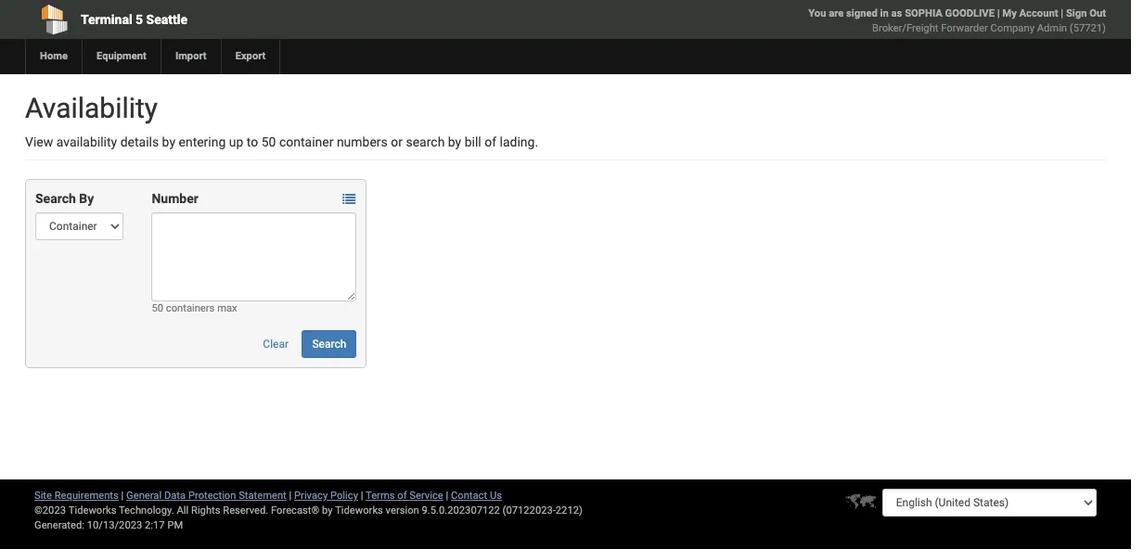 Task type: vqa. For each thing, say whether or not it's contained in the screenshot.
Terms of Service link
yes



Task type: describe. For each thing, give the bounding box(es) containing it.
out
[[1089, 7, 1106, 19]]

Number text field
[[152, 212, 357, 302]]

| up the tideworks
[[361, 490, 363, 502]]

by inside site requirements | general data protection statement | privacy policy | terms of service | contact us ©2023 tideworks technology. all rights reserved. forecast® by tideworks version 9.5.0.202307122 (07122023-2212) generated: 10/13/2023 2:17 pm
[[322, 505, 333, 517]]

to
[[247, 135, 258, 149]]

as
[[891, 7, 902, 19]]

1 horizontal spatial of
[[485, 135, 496, 149]]

account
[[1019, 7, 1058, 19]]

admin
[[1037, 22, 1067, 34]]

©2023 tideworks
[[34, 505, 116, 517]]

| up "forecast®"
[[289, 490, 292, 502]]

import link
[[160, 39, 220, 74]]

us
[[490, 490, 502, 502]]

site
[[34, 490, 52, 502]]

search for search by
[[35, 191, 76, 206]]

bill
[[465, 135, 481, 149]]

| left sign
[[1061, 7, 1063, 19]]

signed
[[846, 7, 878, 19]]

equipment
[[96, 50, 146, 62]]

home link
[[25, 39, 82, 74]]

terms of service link
[[366, 490, 443, 502]]

you are signed in as sophia goodlive | my account | sign out broker/freight forwarder company admin (57721)
[[808, 7, 1106, 34]]

home
[[40, 50, 68, 62]]

equipment link
[[82, 39, 160, 74]]

2:17
[[145, 520, 165, 532]]

rights
[[191, 505, 220, 517]]

view
[[25, 135, 53, 149]]

terminal 5 seattle link
[[25, 0, 459, 39]]

10/13/2023
[[87, 520, 142, 532]]

data
[[164, 490, 186, 502]]

lading.
[[500, 135, 538, 149]]

service
[[409, 490, 443, 502]]

generated:
[[34, 520, 84, 532]]

9.5.0.202307122
[[422, 505, 500, 517]]

0 horizontal spatial by
[[162, 135, 175, 149]]

| left my
[[997, 7, 1000, 19]]

privacy
[[294, 490, 328, 502]]

version
[[386, 505, 419, 517]]

all
[[177, 505, 189, 517]]

terminal
[[81, 12, 132, 27]]

in
[[880, 7, 889, 19]]

statement
[[239, 490, 286, 502]]

2 horizontal spatial by
[[448, 135, 461, 149]]

export link
[[220, 39, 280, 74]]

numbers
[[337, 135, 388, 149]]

terms
[[366, 490, 395, 502]]

are
[[829, 7, 844, 19]]

show list image
[[343, 193, 356, 206]]

clear button
[[253, 330, 299, 358]]

number
[[152, 191, 198, 206]]

policy
[[330, 490, 358, 502]]

max
[[217, 302, 237, 315]]

search by
[[35, 191, 94, 206]]

50 containers max
[[152, 302, 237, 315]]

contact us link
[[451, 490, 502, 502]]

seattle
[[146, 12, 187, 27]]

1 vertical spatial 50
[[152, 302, 163, 315]]

details
[[120, 135, 159, 149]]

sign
[[1066, 7, 1087, 19]]

export
[[235, 50, 266, 62]]

general
[[126, 490, 162, 502]]

goodlive
[[945, 7, 995, 19]]

broker/freight
[[872, 22, 938, 34]]

terminal 5 seattle
[[81, 12, 187, 27]]

my account link
[[1002, 7, 1058, 19]]

2212)
[[556, 505, 583, 517]]

or
[[391, 135, 403, 149]]

pm
[[167, 520, 183, 532]]

of inside site requirements | general data protection statement | privacy policy | terms of service | contact us ©2023 tideworks technology. all rights reserved. forecast® by tideworks version 9.5.0.202307122 (07122023-2212) generated: 10/13/2023 2:17 pm
[[397, 490, 407, 502]]



Task type: locate. For each thing, give the bounding box(es) containing it.
| left the general
[[121, 490, 124, 502]]

you
[[808, 7, 826, 19]]

view availability details by entering up to 50 container numbers or search by bill of lading.
[[25, 135, 538, 149]]

tideworks
[[335, 505, 383, 517]]

(07122023-
[[503, 505, 556, 517]]

company
[[991, 22, 1034, 34]]

availability
[[25, 92, 158, 124]]

50 left containers
[[152, 302, 163, 315]]

1 horizontal spatial 50
[[261, 135, 276, 149]]

requirements
[[54, 490, 119, 502]]

container
[[279, 135, 333, 149]]

0 vertical spatial of
[[485, 135, 496, 149]]

| up "9.5.0.202307122"
[[446, 490, 448, 502]]

0 horizontal spatial of
[[397, 490, 407, 502]]

by right details
[[162, 135, 175, 149]]

clear
[[263, 338, 289, 351]]

search for search
[[312, 338, 346, 351]]

my
[[1002, 7, 1017, 19]]

search left the by
[[35, 191, 76, 206]]

up
[[229, 135, 243, 149]]

containers
[[166, 302, 215, 315]]

0 vertical spatial 50
[[261, 135, 276, 149]]

search
[[35, 191, 76, 206], [312, 338, 346, 351]]

1 horizontal spatial search
[[312, 338, 346, 351]]

(57721)
[[1070, 22, 1106, 34]]

reserved.
[[223, 505, 268, 517]]

50 right the to
[[261, 135, 276, 149]]

import
[[175, 50, 207, 62]]

50
[[261, 135, 276, 149], [152, 302, 163, 315]]

by
[[162, 135, 175, 149], [448, 135, 461, 149], [322, 505, 333, 517]]

search inside button
[[312, 338, 346, 351]]

1 vertical spatial of
[[397, 490, 407, 502]]

contact
[[451, 490, 487, 502]]

by left bill
[[448, 135, 461, 149]]

1 vertical spatial search
[[312, 338, 346, 351]]

protection
[[188, 490, 236, 502]]

0 horizontal spatial 50
[[152, 302, 163, 315]]

entering
[[179, 135, 226, 149]]

search right clear
[[312, 338, 346, 351]]

forecast®
[[271, 505, 319, 517]]

availability
[[56, 135, 117, 149]]

forwarder
[[941, 22, 988, 34]]

sophia
[[905, 7, 943, 19]]

0 vertical spatial search
[[35, 191, 76, 206]]

general data protection statement link
[[126, 490, 286, 502]]

of right bill
[[485, 135, 496, 149]]

of up 'version'
[[397, 490, 407, 502]]

site requirements link
[[34, 490, 119, 502]]

by down privacy policy link
[[322, 505, 333, 517]]

privacy policy link
[[294, 490, 358, 502]]

5
[[136, 12, 143, 27]]

site requirements | general data protection statement | privacy policy | terms of service | contact us ©2023 tideworks technology. all rights reserved. forecast® by tideworks version 9.5.0.202307122 (07122023-2212) generated: 10/13/2023 2:17 pm
[[34, 490, 583, 532]]

of
[[485, 135, 496, 149], [397, 490, 407, 502]]

|
[[997, 7, 1000, 19], [1061, 7, 1063, 19], [121, 490, 124, 502], [289, 490, 292, 502], [361, 490, 363, 502], [446, 490, 448, 502]]

by
[[79, 191, 94, 206]]

search
[[406, 135, 445, 149]]

search button
[[302, 330, 357, 358]]

technology.
[[119, 505, 174, 517]]

0 horizontal spatial search
[[35, 191, 76, 206]]

1 horizontal spatial by
[[322, 505, 333, 517]]

sign out link
[[1066, 7, 1106, 19]]



